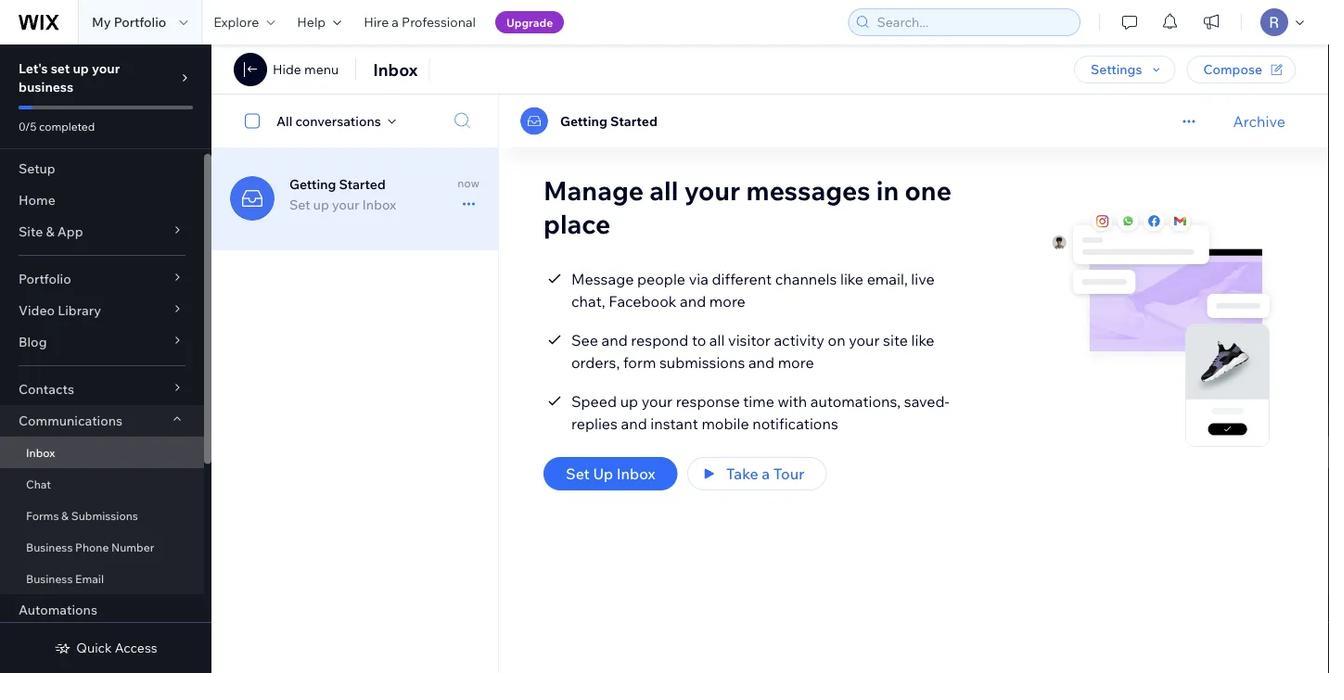 Task type: vqa. For each thing, say whether or not it's contained in the screenshot.
middle "up"
yes



Task type: locate. For each thing, give the bounding box(es) containing it.
all right manage
[[650, 174, 679, 206]]

0 vertical spatial getting started
[[560, 113, 658, 129]]

submissions
[[71, 509, 138, 523]]

like
[[840, 270, 864, 288], [911, 331, 935, 350]]

getting up set up your inbox
[[289, 176, 336, 192]]

1 vertical spatial all
[[710, 331, 725, 350]]

0 horizontal spatial getting started
[[289, 176, 386, 192]]

started up manage
[[610, 113, 658, 129]]

facebook
[[609, 292, 677, 311]]

your inside manage all your messages in one place
[[684, 174, 741, 206]]

business phone number link
[[0, 532, 204, 563]]

your inside speed up your response time with automations, saved- replies and instant mobile notifications
[[642, 392, 673, 411]]

2 horizontal spatial up
[[620, 392, 638, 411]]

portfolio button
[[0, 263, 204, 295]]

blog
[[19, 334, 47, 350]]

business phone number
[[26, 540, 154, 554]]

0 vertical spatial like
[[840, 270, 864, 288]]

None checkbox
[[235, 110, 276, 132]]

business down forms
[[26, 540, 73, 554]]

& right forms
[[61, 509, 69, 523]]

manage all your messages in one place
[[544, 174, 952, 240]]

getting started up set up your inbox
[[289, 176, 386, 192]]

0 vertical spatial a
[[392, 14, 399, 30]]

forms & submissions link
[[0, 500, 204, 532]]

a
[[392, 14, 399, 30], [762, 465, 770, 483]]

speed
[[571, 392, 617, 411]]

visitor
[[728, 331, 771, 350]]

1 vertical spatial &
[[61, 509, 69, 523]]

quick
[[76, 640, 112, 656]]

up inside speed up your response time with automations, saved- replies and instant mobile notifications
[[620, 392, 638, 411]]

started up set up your inbox
[[339, 176, 386, 192]]

1 business from the top
[[26, 540, 73, 554]]

2 vertical spatial up
[[620, 392, 638, 411]]

hide menu button down help
[[273, 61, 339, 78]]

1 horizontal spatial more
[[778, 353, 814, 372]]

getting right getting started icon
[[560, 113, 608, 129]]

started
[[610, 113, 658, 129], [339, 176, 386, 192]]

0 horizontal spatial like
[[840, 270, 864, 288]]

phone
[[75, 540, 109, 554]]

0 vertical spatial up
[[73, 60, 89, 77]]

0 vertical spatial set
[[289, 197, 310, 213]]

like right site at right
[[911, 331, 935, 350]]

& right site
[[46, 224, 54, 240]]

help button
[[286, 0, 353, 45]]

0 horizontal spatial &
[[46, 224, 54, 240]]

and right 'replies'
[[621, 415, 647, 433]]

quick access button
[[54, 640, 157, 657]]

0 vertical spatial portfolio
[[114, 14, 166, 30]]

0 vertical spatial started
[[610, 113, 658, 129]]

now
[[458, 176, 480, 190]]

and inside speed up your response time with automations, saved- replies and instant mobile notifications
[[621, 415, 647, 433]]

0 horizontal spatial more
[[710, 292, 746, 311]]

archive link
[[1233, 112, 1286, 130]]

saved-
[[904, 392, 950, 411]]

up right getting started image
[[313, 197, 329, 213]]

replies
[[571, 415, 618, 433]]

set
[[51, 60, 70, 77]]

1 horizontal spatial portfolio
[[114, 14, 166, 30]]

a inside 'button'
[[762, 465, 770, 483]]

contacts
[[19, 381, 74, 398]]

email,
[[867, 270, 908, 288]]

more down the activity
[[778, 353, 814, 372]]

set up your inbox
[[289, 197, 396, 213]]

set inside button
[[566, 465, 590, 483]]

0 vertical spatial business
[[26, 540, 73, 554]]

setup link
[[0, 153, 204, 185]]

0 vertical spatial all
[[650, 174, 679, 206]]

1 horizontal spatial like
[[911, 331, 935, 350]]

1 horizontal spatial all
[[710, 331, 725, 350]]

take a tour button
[[687, 457, 827, 491]]

and up orders, on the left bottom of page
[[602, 331, 628, 350]]

instant
[[651, 415, 698, 433]]

1 horizontal spatial &
[[61, 509, 69, 523]]

0 vertical spatial &
[[46, 224, 54, 240]]

0 horizontal spatial a
[[392, 14, 399, 30]]

up right speed
[[620, 392, 638, 411]]

2 business from the top
[[26, 572, 73, 586]]

settings
[[1091, 61, 1142, 77]]

up
[[73, 60, 89, 77], [313, 197, 329, 213], [620, 392, 638, 411]]

more down different
[[710, 292, 746, 311]]

let's set up your business
[[19, 60, 120, 95]]

up
[[593, 465, 613, 483]]

up right set
[[73, 60, 89, 77]]

upgrade
[[506, 15, 553, 29]]

0 vertical spatial more
[[710, 292, 746, 311]]

all inside see and respond to all visitor activity on your site like orders, form submissions and more
[[710, 331, 725, 350]]

hire
[[364, 14, 389, 30]]

library
[[58, 302, 101, 319]]

0 horizontal spatial portfolio
[[19, 271, 71, 287]]

video
[[19, 302, 55, 319]]

number
[[111, 540, 154, 554]]

portfolio
[[114, 14, 166, 30], [19, 271, 71, 287]]

1 horizontal spatial getting
[[560, 113, 608, 129]]

a inside "link"
[[392, 14, 399, 30]]

video library
[[19, 302, 101, 319]]

your right set
[[92, 60, 120, 77]]

your
[[92, 60, 120, 77], [684, 174, 741, 206], [332, 197, 359, 213], [849, 331, 880, 350], [642, 392, 673, 411]]

automations link
[[0, 595, 204, 626]]

1 horizontal spatial started
[[610, 113, 658, 129]]

a left tour
[[762, 465, 770, 483]]

0 horizontal spatial set
[[289, 197, 310, 213]]

Search... field
[[872, 9, 1074, 35]]

all
[[650, 174, 679, 206], [710, 331, 725, 350]]

your inside let's set up your business
[[92, 60, 120, 77]]

1 horizontal spatial up
[[313, 197, 329, 213]]

your right the on on the right of page
[[849, 331, 880, 350]]

and down via
[[680, 292, 706, 311]]

let's
[[19, 60, 48, 77]]

1 vertical spatial portfolio
[[19, 271, 71, 287]]

up for set up your inbox
[[313, 197, 329, 213]]

your up via
[[684, 174, 741, 206]]

1 vertical spatial like
[[911, 331, 935, 350]]

explore
[[214, 14, 259, 30]]

hire a professional link
[[353, 0, 487, 45]]

to
[[692, 331, 706, 350]]

getting started
[[560, 113, 658, 129], [289, 176, 386, 192]]

a right hire
[[392, 14, 399, 30]]

1 vertical spatial business
[[26, 572, 73, 586]]

and
[[680, 292, 706, 311], [602, 331, 628, 350], [749, 353, 775, 372], [621, 415, 647, 433]]

0 horizontal spatial started
[[339, 176, 386, 192]]

speed up your response time with automations, saved- replies and instant mobile notifications
[[571, 392, 950, 433]]

portfolio right my
[[114, 14, 166, 30]]

business up automations
[[26, 572, 73, 586]]

0/5 completed
[[19, 119, 95, 133]]

more
[[710, 292, 746, 311], [778, 353, 814, 372]]

one
[[905, 174, 952, 206]]

1 vertical spatial started
[[339, 176, 386, 192]]

getting started up manage
[[560, 113, 658, 129]]

0 horizontal spatial up
[[73, 60, 89, 77]]

0 horizontal spatial all
[[650, 174, 679, 206]]

hide menu
[[273, 61, 339, 77]]

1 vertical spatial a
[[762, 465, 770, 483]]

help
[[297, 14, 326, 30]]

set right getting started image
[[289, 197, 310, 213]]

1 vertical spatial up
[[313, 197, 329, 213]]

business for business phone number
[[26, 540, 73, 554]]

like left email,
[[840, 270, 864, 288]]

activity
[[774, 331, 825, 350]]

1 horizontal spatial set
[[566, 465, 590, 483]]

portfolio up "video"
[[19, 271, 71, 287]]

set up inbox
[[566, 465, 656, 483]]

your down conversations
[[332, 197, 359, 213]]

forms
[[26, 509, 59, 523]]

1 horizontal spatial a
[[762, 465, 770, 483]]

see
[[571, 331, 598, 350]]

set for set up inbox
[[566, 465, 590, 483]]

set left up
[[566, 465, 590, 483]]

0 horizontal spatial getting
[[289, 176, 336, 192]]

getting
[[560, 113, 608, 129], [289, 176, 336, 192]]

your up instant
[[642, 392, 673, 411]]

my portfolio
[[92, 14, 166, 30]]

1 vertical spatial set
[[566, 465, 590, 483]]

notifications
[[753, 415, 838, 433]]

live
[[911, 270, 935, 288]]

& for site
[[46, 224, 54, 240]]

video library button
[[0, 295, 204, 327]]

1 vertical spatial more
[[778, 353, 814, 372]]

all right to
[[710, 331, 725, 350]]

& inside dropdown button
[[46, 224, 54, 240]]



Task type: describe. For each thing, give the bounding box(es) containing it.
different
[[712, 270, 772, 288]]

business
[[19, 79, 73, 95]]

automations
[[19, 602, 97, 618]]

communications
[[19, 413, 123, 429]]

respond
[[631, 331, 689, 350]]

more inside see and respond to all visitor activity on your site like orders, form submissions and more
[[778, 353, 814, 372]]

take a tour
[[726, 465, 805, 483]]

upgrade button
[[495, 11, 564, 33]]

professional
[[402, 14, 476, 30]]

0 vertical spatial getting
[[560, 113, 608, 129]]

a for tour
[[762, 465, 770, 483]]

access
[[115, 640, 157, 656]]

chat,
[[571, 292, 605, 311]]

business email link
[[0, 563, 204, 595]]

getting started image
[[230, 176, 275, 221]]

app
[[57, 224, 83, 240]]

set up inbox button
[[544, 457, 678, 491]]

portfolio inside "dropdown button"
[[19, 271, 71, 287]]

form
[[623, 353, 656, 372]]

set for set up your inbox
[[289, 197, 310, 213]]

via
[[689, 270, 709, 288]]

all conversations
[[276, 113, 381, 129]]

place
[[544, 207, 611, 240]]

conversations
[[295, 113, 381, 129]]

settings button
[[1074, 56, 1176, 83]]

a for professional
[[392, 14, 399, 30]]

& for forms
[[61, 509, 69, 523]]

message
[[571, 270, 634, 288]]

forms & submissions
[[26, 509, 138, 523]]

with
[[778, 392, 807, 411]]

like inside see and respond to all visitor activity on your site like orders, form submissions and more
[[911, 331, 935, 350]]

1 horizontal spatial getting started
[[560, 113, 658, 129]]

up inside let's set up your business
[[73, 60, 89, 77]]

email
[[75, 572, 104, 586]]

up for speed up your response time with automations, saved- replies and instant mobile notifications
[[620, 392, 638, 411]]

more inside message people via different channels like email, live chat, facebook and more
[[710, 292, 746, 311]]

contacts button
[[0, 374, 204, 405]]

see and respond to all visitor activity on your site like orders, form submissions and more
[[571, 331, 935, 372]]

all inside manage all your messages in one place
[[650, 174, 679, 206]]

completed
[[39, 119, 95, 133]]

getting started image
[[520, 107, 548, 135]]

in
[[876, 174, 899, 206]]

site & app button
[[0, 216, 204, 248]]

messages
[[746, 174, 871, 206]]

like inside message people via different channels like email, live chat, facebook and more
[[840, 270, 864, 288]]

1 vertical spatial getting
[[289, 176, 336, 192]]

mobile
[[702, 415, 749, 433]]

quick access
[[76, 640, 157, 656]]

compose
[[1204, 61, 1263, 77]]

inbox inside sidebar element
[[26, 446, 55, 460]]

and inside message people via different channels like email, live chat, facebook and more
[[680, 292, 706, 311]]

site & app
[[19, 224, 83, 240]]

all
[[276, 113, 293, 129]]

inbox link
[[0, 437, 204, 468]]

blog button
[[0, 327, 204, 358]]

response
[[676, 392, 740, 411]]

communications button
[[0, 405, 204, 437]]

hide menu button up all
[[234, 53, 339, 86]]

sidebar element
[[0, 45, 212, 674]]

menu
[[304, 61, 339, 77]]

and down visitor
[[749, 353, 775, 372]]

take
[[726, 465, 759, 483]]

your inside see and respond to all visitor activity on your site like orders, form submissions and more
[[849, 331, 880, 350]]

manage
[[544, 174, 644, 206]]

archive
[[1233, 112, 1286, 130]]

home link
[[0, 185, 204, 216]]

site
[[883, 331, 908, 350]]

on
[[828, 331, 846, 350]]

home
[[19, 192, 55, 208]]

1 vertical spatial getting started
[[289, 176, 386, 192]]

my
[[92, 14, 111, 30]]

compose button
[[1187, 56, 1296, 83]]

business email
[[26, 572, 104, 586]]

inbox inside button
[[617, 465, 656, 483]]

your for manage all your messages in one place
[[684, 174, 741, 206]]

hide
[[273, 61, 301, 77]]

chat link
[[0, 468, 204, 500]]

hire a professional
[[364, 14, 476, 30]]

site
[[19, 224, 43, 240]]

channels
[[775, 270, 837, 288]]

your for set up your inbox
[[332, 197, 359, 213]]

message people via different channels like email, live chat, facebook and more
[[571, 270, 935, 311]]

chat
[[26, 477, 51, 491]]

tour
[[773, 465, 805, 483]]

business for business email
[[26, 572, 73, 586]]

your for speed up your response time with automations, saved- replies and instant mobile notifications
[[642, 392, 673, 411]]

people
[[637, 270, 686, 288]]



